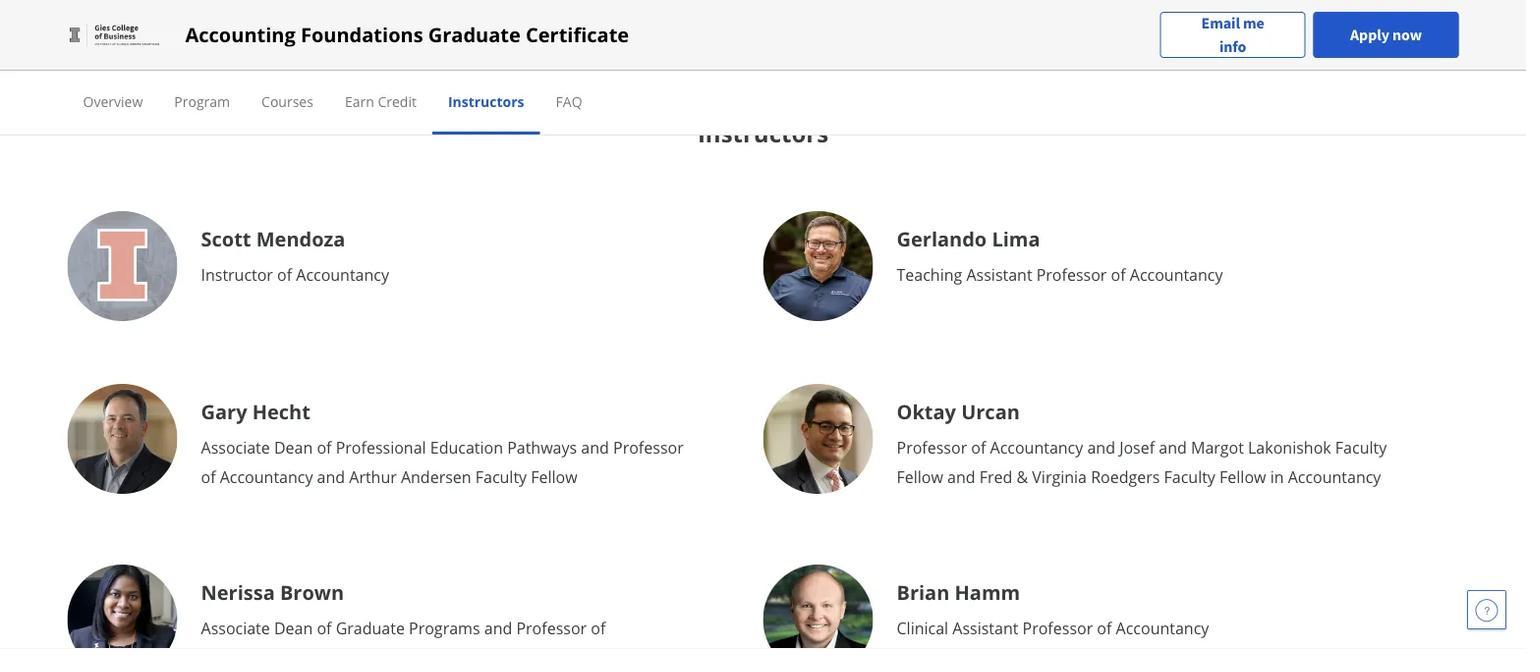 Task type: locate. For each thing, give the bounding box(es) containing it.
associate down nerissa
[[201, 618, 270, 639]]

dean for brown
[[274, 618, 313, 639]]

of inside professor of accountancy and josef and margot lakonishok faculty fellow and fred & virginia roedgers faculty fellow in accountancy
[[971, 437, 986, 458]]

associate inside associate dean of graduate programs and professor of accountancy and josef and margot lakonishok faculty fellow an
[[201, 618, 270, 639]]

program link
[[174, 92, 230, 111]]

and
[[581, 437, 609, 458], [1087, 437, 1115, 458], [1159, 437, 1187, 458], [317, 467, 345, 488], [947, 467, 976, 488], [484, 618, 512, 639], [298, 648, 326, 650], [370, 648, 398, 650]]

associate down gary
[[201, 437, 270, 458]]

assistant down lima
[[967, 264, 1032, 285]]

1 horizontal spatial lakonishok
[[1248, 437, 1331, 458]]

1 horizontal spatial margot
[[1191, 437, 1244, 458]]

0 vertical spatial margot
[[1191, 437, 1244, 458]]

1 vertical spatial dean
[[274, 618, 313, 639]]

scott
[[201, 225, 251, 252]]

credit
[[378, 92, 417, 111]]

0 horizontal spatial josef
[[330, 648, 366, 650]]

0 vertical spatial lakonishok
[[1248, 437, 1331, 458]]

of
[[277, 264, 292, 285], [1111, 264, 1126, 285], [317, 437, 332, 458], [971, 437, 986, 458], [201, 467, 216, 488], [317, 618, 332, 639], [591, 618, 606, 639], [1097, 618, 1112, 639]]

0 vertical spatial instructors
[[448, 92, 524, 111]]

0 horizontal spatial margot
[[402, 648, 455, 650]]

0 vertical spatial assistant
[[967, 264, 1032, 285]]

lakonishok down programs
[[459, 648, 542, 650]]

josef inside professor of accountancy and josef and margot lakonishok faculty fellow and fred & virginia roedgers faculty fellow in accountancy
[[1120, 437, 1155, 458]]

1 vertical spatial graduate
[[336, 618, 405, 639]]

courses link
[[262, 92, 313, 111]]

assistant
[[967, 264, 1032, 285], [953, 618, 1019, 639]]

associate for nerissa
[[201, 618, 270, 639]]

accounting
[[185, 21, 296, 48]]

1 horizontal spatial josef
[[1120, 437, 1155, 458]]

0 vertical spatial associate
[[201, 437, 270, 458]]

fred
[[980, 467, 1013, 488]]

faculty inside associate dean of graduate programs and professor of accountancy and josef and margot lakonishok faculty fellow an
[[546, 648, 598, 650]]

programs
[[409, 618, 480, 639]]

associate
[[201, 437, 270, 458], [201, 618, 270, 639]]

professor inside professor of accountancy and josef and margot lakonishok faculty fellow and fred & virginia roedgers faculty fellow in accountancy
[[897, 437, 967, 458]]

associate dean of graduate programs and professor of accountancy and josef and margot lakonishok faculty fellow an
[[201, 618, 680, 650]]

instructors
[[448, 92, 524, 111], [698, 117, 829, 149]]

earn credit link
[[345, 92, 417, 111]]

1 vertical spatial instructors
[[698, 117, 829, 149]]

1 vertical spatial assistant
[[953, 618, 1019, 639]]

accountancy inside associate dean of graduate programs and professor of accountancy and josef and margot lakonishok faculty fellow an
[[201, 648, 294, 650]]

lakonishok
[[1248, 437, 1331, 458], [459, 648, 542, 650]]

faculty inside associate dean of professional education pathways and professor of accountancy and arthur andersen faculty fellow
[[475, 467, 527, 488]]

josef up roedgers
[[1120, 437, 1155, 458]]

info
[[1220, 37, 1246, 57]]

lakonishok inside associate dean of graduate programs and professor of accountancy and josef and margot lakonishok faculty fellow an
[[459, 648, 542, 650]]

josef inside associate dean of graduate programs and professor of accountancy and josef and margot lakonishok faculty fellow an
[[330, 648, 366, 650]]

1 vertical spatial josef
[[330, 648, 366, 650]]

margot
[[1191, 437, 1244, 458], [402, 648, 455, 650]]

0 horizontal spatial instructors
[[448, 92, 524, 111]]

virginia
[[1032, 467, 1087, 488]]

0 vertical spatial graduate
[[428, 21, 521, 48]]

help center image
[[1475, 599, 1499, 622]]

certificate
[[526, 21, 629, 48]]

graduate down brown
[[336, 618, 405, 639]]

clinical
[[897, 618, 948, 639]]

1 vertical spatial margot
[[402, 648, 455, 650]]

accounting foundations graduate certificate
[[185, 21, 629, 48]]

brian
[[897, 579, 950, 606]]

associate inside associate dean of professional education pathways and professor of accountancy and arthur andersen faculty fellow
[[201, 437, 270, 458]]

dean down brown
[[274, 618, 313, 639]]

gerlando lima image
[[763, 211, 873, 321]]

graduate up the instructors link
[[428, 21, 521, 48]]

dean down hecht
[[274, 437, 313, 458]]

dean
[[274, 437, 313, 458], [274, 618, 313, 639]]

professor inside associate dean of professional education pathways and professor of accountancy and arthur andersen faculty fellow
[[613, 437, 684, 458]]

graduate inside associate dean of graduate programs and professor of accountancy and josef and margot lakonishok faculty fellow an
[[336, 618, 405, 639]]

0 vertical spatial dean
[[274, 437, 313, 458]]

professor
[[1037, 264, 1107, 285], [613, 437, 684, 458], [897, 437, 967, 458], [516, 618, 587, 639], [1023, 618, 1093, 639]]

faculty
[[1335, 437, 1387, 458], [475, 467, 527, 488], [1164, 467, 1216, 488], [546, 648, 598, 650]]

2 associate from the top
[[201, 618, 270, 639]]

0 vertical spatial josef
[[1120, 437, 1155, 458]]

gary hecht image
[[67, 384, 177, 494]]

1 associate from the top
[[201, 437, 270, 458]]

hecht
[[252, 398, 311, 425]]

2 dean from the top
[[274, 618, 313, 639]]

josef
[[1120, 437, 1155, 458], [330, 648, 366, 650]]

josef down brown
[[330, 648, 366, 650]]

1 vertical spatial associate
[[201, 618, 270, 639]]

dean inside associate dean of graduate programs and professor of accountancy and josef and margot lakonishok faculty fellow an
[[274, 618, 313, 639]]

0 horizontal spatial lakonishok
[[459, 648, 542, 650]]

1 vertical spatial lakonishok
[[459, 648, 542, 650]]

assistant down hamm at the bottom of the page
[[953, 618, 1019, 639]]

graduate
[[428, 21, 521, 48], [336, 618, 405, 639]]

professor inside associate dean of graduate programs and professor of accountancy and josef and margot lakonishok faculty fellow an
[[516, 618, 587, 639]]

urcan
[[961, 398, 1020, 425]]

dean for hecht
[[274, 437, 313, 458]]

accountancy
[[296, 264, 389, 285], [1130, 264, 1223, 285], [990, 437, 1083, 458], [220, 467, 313, 488], [1288, 467, 1381, 488], [1116, 618, 1209, 639], [201, 648, 294, 650]]

dean inside associate dean of professional education pathways and professor of accountancy and arthur andersen faculty fellow
[[274, 437, 313, 458]]

now
[[1393, 25, 1422, 45]]

0 horizontal spatial graduate
[[336, 618, 405, 639]]

courses
[[262, 92, 313, 111]]

1 dean from the top
[[274, 437, 313, 458]]

email me info
[[1201, 13, 1265, 57]]

&
[[1017, 467, 1028, 488]]

lakonishok up the in
[[1248, 437, 1331, 458]]

gary hecht
[[201, 398, 311, 425]]

me
[[1243, 13, 1265, 33]]

fellow
[[531, 467, 578, 488], [897, 467, 943, 488], [1220, 467, 1266, 488], [602, 648, 648, 650]]



Task type: vqa. For each thing, say whether or not it's contained in the screenshot.


Task type: describe. For each thing, give the bounding box(es) containing it.
earn
[[345, 92, 374, 111]]

nerissa
[[201, 579, 275, 606]]

earn credit
[[345, 92, 417, 111]]

andersen
[[401, 467, 471, 488]]

instructor
[[201, 264, 273, 285]]

foundations
[[301, 21, 423, 48]]

overview link
[[83, 92, 143, 111]]

education
[[430, 437, 503, 458]]

faq
[[556, 92, 582, 111]]

in
[[1270, 467, 1284, 488]]

pathways
[[507, 437, 577, 458]]

scott mendoza image
[[67, 211, 177, 321]]

oktay
[[897, 398, 956, 425]]

instructors link
[[448, 92, 524, 111]]

brown
[[280, 579, 344, 606]]

arthur
[[349, 467, 397, 488]]

lakonishok inside professor of accountancy and josef and margot lakonishok faculty fellow and fred & virginia roedgers faculty fellow in accountancy
[[1248, 437, 1331, 458]]

brian hamm image
[[763, 565, 873, 650]]

associate dean of professional education pathways and professor of accountancy and arthur andersen faculty fellow
[[201, 437, 684, 488]]

fellow inside associate dean of professional education pathways and professor of accountancy and arthur andersen faculty fellow
[[531, 467, 578, 488]]

overview
[[83, 92, 143, 111]]

associate for gary
[[201, 437, 270, 458]]

brian hamm
[[897, 579, 1020, 606]]

accountancy inside associate dean of professional education pathways and professor of accountancy and arthur andersen faculty fellow
[[220, 467, 313, 488]]

margot inside associate dean of graduate programs and professor of accountancy and josef and margot lakonishok faculty fellow an
[[402, 648, 455, 650]]

teaching assistant professor of accountancy
[[897, 264, 1223, 285]]

certificate menu element
[[67, 71, 1459, 135]]

professional
[[336, 437, 426, 458]]

roedgers
[[1091, 467, 1160, 488]]

hamm
[[955, 579, 1020, 606]]

email me info button
[[1160, 11, 1306, 58]]

oktay urcan image
[[763, 384, 873, 494]]

oktay urcan
[[897, 398, 1020, 425]]

gary
[[201, 398, 247, 425]]

gerlando lima
[[897, 225, 1040, 252]]

clinical assistant professor of accountancy
[[897, 618, 1209, 639]]

margot inside professor of accountancy and josef and margot lakonishok faculty fellow and fred & virginia roedgers faculty fellow in accountancy
[[1191, 437, 1244, 458]]

1 horizontal spatial instructors
[[698, 117, 829, 149]]

apply
[[1350, 25, 1390, 45]]

fellow inside associate dean of graduate programs and professor of accountancy and josef and margot lakonishok faculty fellow an
[[602, 648, 648, 650]]

scott mendoza
[[201, 225, 345, 252]]

apply now
[[1350, 25, 1422, 45]]

university of illinois gies college of business image
[[67, 19, 162, 51]]

mendoza
[[256, 225, 345, 252]]

nerissa brown image
[[67, 565, 177, 650]]

nerissa brown
[[201, 579, 344, 606]]

lima
[[992, 225, 1040, 252]]

instructors inside certificate menu element
[[448, 92, 524, 111]]

email
[[1201, 13, 1240, 33]]

apply now button
[[1314, 12, 1459, 58]]

professor of accountancy and josef and margot lakonishok faculty fellow and fred & virginia roedgers faculty fellow in accountancy
[[897, 437, 1387, 488]]

instructor of accountancy
[[201, 264, 389, 285]]

teaching
[[897, 264, 962, 285]]

program
[[174, 92, 230, 111]]

assistant for lima
[[967, 264, 1032, 285]]

1 horizontal spatial graduate
[[428, 21, 521, 48]]

faq link
[[556, 92, 582, 111]]

assistant for hamm
[[953, 618, 1019, 639]]

gerlando
[[897, 225, 987, 252]]



